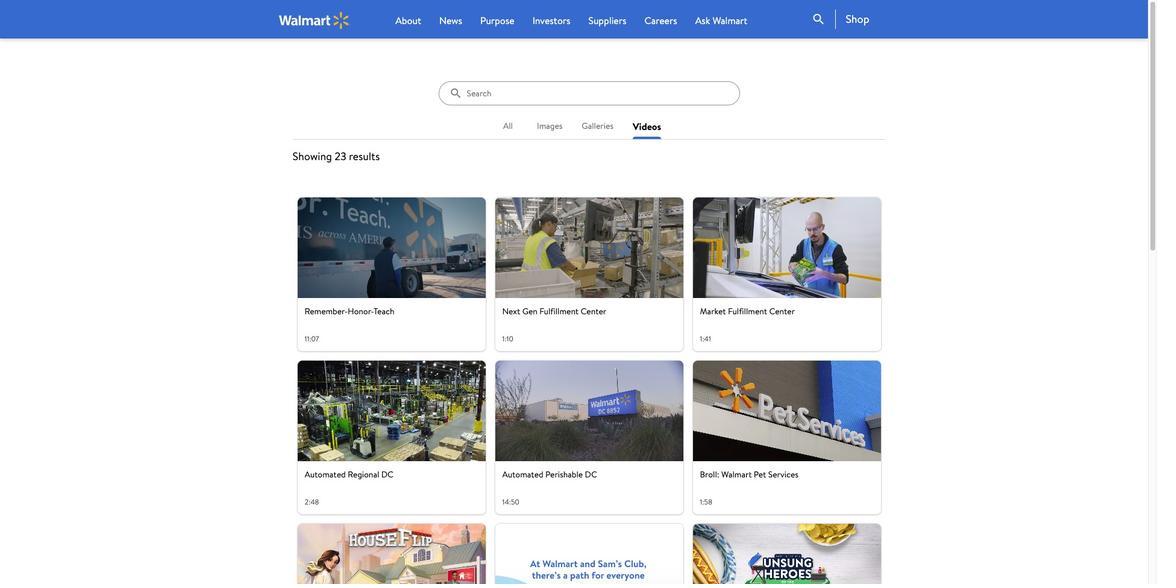 Task type: vqa. For each thing, say whether or not it's contained in the screenshot.
the right feel
no



Task type: locate. For each thing, give the bounding box(es) containing it.
perishable
[[545, 469, 583, 481]]

0 vertical spatial walmart
[[713, 14, 747, 27]]

remember-
[[305, 306, 348, 318]]

dc right the perishable
[[585, 469, 597, 481]]

1 horizontal spatial center
[[769, 306, 795, 318]]

walmart
[[713, 14, 747, 27], [721, 469, 752, 481]]

0 vertical spatial search
[[811, 12, 826, 27]]

videos
[[633, 120, 661, 133]]

regional
[[348, 469, 379, 481]]

1 dc from the left
[[381, 469, 394, 481]]

walmart right ask
[[713, 14, 747, 27]]

fulfillment right gen
[[539, 306, 579, 318]]

automated for automated regional dc
[[305, 469, 346, 481]]

automated
[[305, 469, 346, 481], [502, 469, 543, 481]]

all
[[503, 120, 512, 132]]

remember-honor-teach
[[305, 306, 394, 318]]

2 fulfillment from the left
[[728, 306, 767, 318]]

0 horizontal spatial fulfillment
[[539, 306, 579, 318]]

1 horizontal spatial fulfillment
[[728, 306, 767, 318]]

1 horizontal spatial dc
[[585, 469, 597, 481]]

next gen fulfillment center
[[502, 306, 606, 318]]

walmart inside the ask walmart link
[[713, 14, 747, 27]]

pet
[[754, 469, 766, 481]]

0 horizontal spatial dc
[[381, 469, 394, 481]]

shop
[[846, 11, 869, 27]]

fulfillment
[[539, 306, 579, 318], [728, 306, 767, 318]]

broll:
[[700, 469, 719, 481]]

0 horizontal spatial center
[[581, 306, 606, 318]]

purpose button
[[480, 13, 514, 28]]

0 horizontal spatial automated
[[305, 469, 346, 481]]

ask walmart link
[[695, 13, 747, 28]]

walmart left "pet"
[[721, 469, 752, 481]]

ask
[[695, 14, 710, 27]]

1 automated from the left
[[305, 469, 346, 481]]

honor-
[[348, 306, 374, 318]]

search
[[811, 12, 826, 27], [449, 87, 463, 100]]

Search field
[[466, 83, 729, 104]]

2 automated from the left
[[502, 469, 543, 481]]

dc for automated perishable dc
[[585, 469, 597, 481]]

11:07
[[305, 334, 319, 344]]

walmart for ask
[[713, 14, 747, 27]]

1 horizontal spatial search
[[811, 12, 826, 27]]

news button
[[439, 13, 462, 28]]

ask walmart
[[695, 14, 747, 27]]

automated for automated perishable dc
[[502, 469, 543, 481]]

about button
[[395, 13, 421, 28]]

fulfillment right market
[[728, 306, 767, 318]]

center
[[581, 306, 606, 318], [769, 306, 795, 318]]

showing
[[293, 149, 332, 164]]

2 center from the left
[[769, 306, 795, 318]]

dc
[[381, 469, 394, 481], [585, 469, 597, 481]]

dc right regional
[[381, 469, 394, 481]]

1 vertical spatial walmart
[[721, 469, 752, 481]]

investors button
[[532, 13, 570, 28]]

2 dc from the left
[[585, 469, 597, 481]]

1 horizontal spatial automated
[[502, 469, 543, 481]]

1 vertical spatial search
[[449, 87, 463, 100]]

careers link
[[644, 13, 677, 28]]

automated up 2:48
[[305, 469, 346, 481]]

automated up 14:50
[[502, 469, 543, 481]]

services
[[768, 469, 798, 481]]

gen
[[522, 306, 537, 318]]



Task type: describe. For each thing, give the bounding box(es) containing it.
suppliers button
[[588, 13, 626, 28]]

1:10
[[502, 334, 513, 344]]

next
[[502, 306, 520, 318]]

automated regional dc
[[305, 469, 394, 481]]

1 fulfillment from the left
[[539, 306, 579, 318]]

23
[[335, 149, 346, 164]]

broll: walmart pet services
[[700, 469, 798, 481]]

teach
[[374, 306, 394, 318]]

shop link
[[835, 10, 869, 29]]

results
[[349, 149, 380, 164]]

14:50
[[502, 497, 519, 507]]

news
[[439, 14, 462, 27]]

galleries
[[582, 120, 613, 132]]

1:58
[[700, 497, 712, 507]]

walmart for broll:
[[721, 469, 752, 481]]

about
[[395, 14, 421, 27]]

automated perishable dc
[[502, 469, 597, 481]]

1 center from the left
[[581, 306, 606, 318]]

0 horizontal spatial search
[[449, 87, 463, 100]]

home image
[[279, 12, 350, 29]]

purpose
[[480, 14, 514, 27]]

suppliers
[[588, 14, 626, 27]]

images
[[537, 120, 562, 132]]

market fulfillment center
[[700, 306, 795, 318]]

dc for automated regional dc
[[381, 469, 394, 481]]

2:48
[[305, 497, 319, 507]]

1:41
[[700, 334, 711, 344]]

market
[[700, 306, 726, 318]]

showing 23 results
[[293, 149, 380, 164]]

investors
[[532, 14, 570, 27]]

careers
[[644, 14, 677, 27]]



